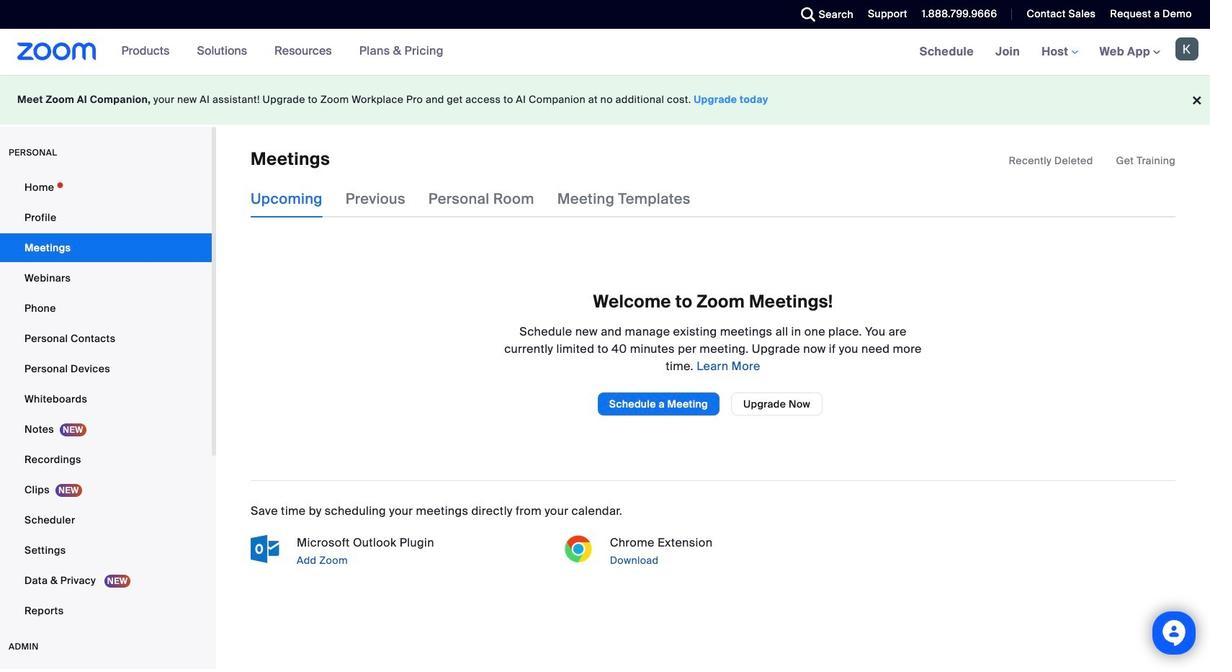 Task type: locate. For each thing, give the bounding box(es) containing it.
banner
[[0, 29, 1211, 76]]

zoom logo image
[[17, 43, 96, 61]]

application
[[1009, 154, 1176, 168]]

personal menu menu
[[0, 173, 212, 627]]

footer
[[0, 75, 1211, 125]]



Task type: describe. For each thing, give the bounding box(es) containing it.
meetings navigation
[[909, 29, 1211, 76]]

product information navigation
[[111, 29, 455, 75]]

profile picture image
[[1176, 37, 1199, 61]]

tabs of meeting tab list
[[251, 180, 714, 218]]



Task type: vqa. For each thing, say whether or not it's contained in the screenshot.
The "Meetings" 'navigation'
yes



